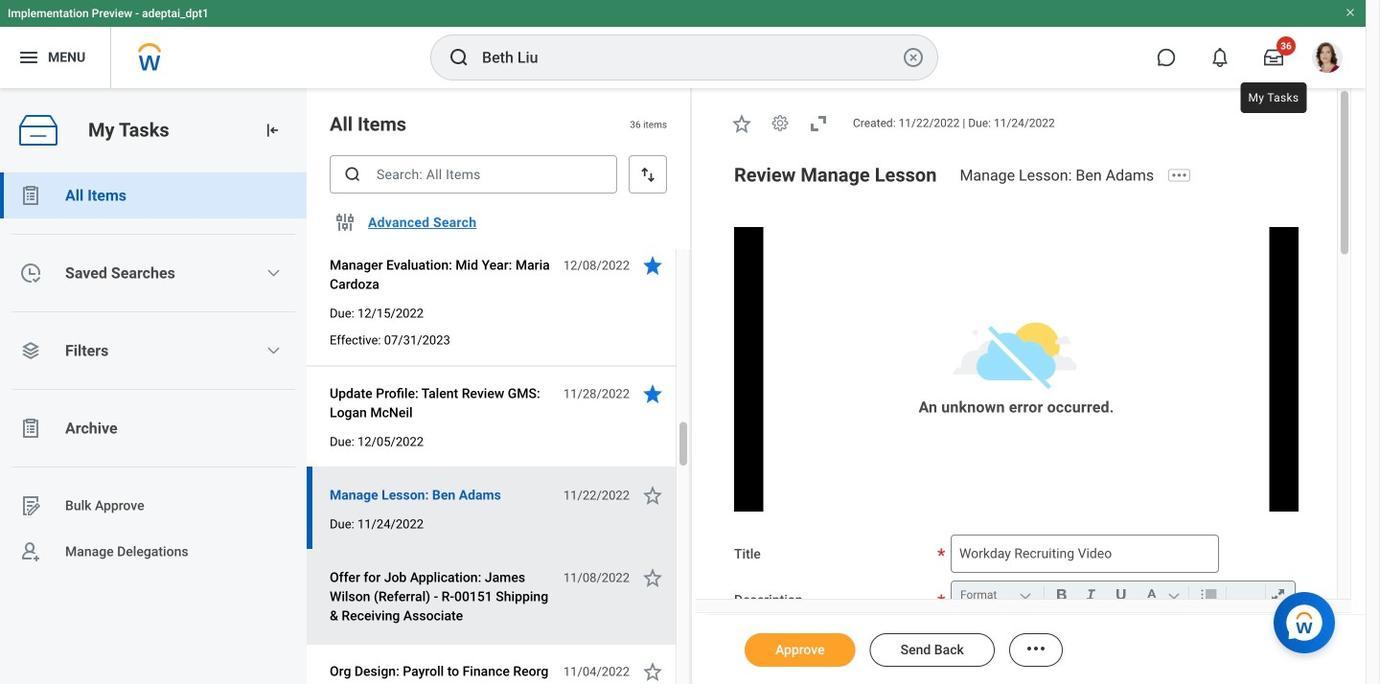 Task type: locate. For each thing, give the bounding box(es) containing it.
clipboard image up the rename 'image'
[[19, 417, 42, 440]]

search image
[[448, 46, 471, 69]]

clipboard image up "clock check" icon
[[19, 184, 42, 207]]

transformation import image
[[263, 121, 282, 140]]

rename image
[[19, 495, 42, 518]]

maximize image
[[1266, 584, 1292, 607]]

item list element
[[307, 88, 692, 685]]

notifications large image
[[1211, 48, 1230, 67]]

bulleted list image
[[1197, 584, 1222, 607]]

banner
[[0, 0, 1366, 88]]

group
[[957, 582, 1299, 611]]

clock check image
[[19, 262, 42, 285]]

star image
[[731, 112, 754, 135], [641, 254, 664, 277], [641, 383, 664, 406], [641, 484, 664, 507], [641, 661, 664, 684]]

list
[[0, 173, 307, 575]]

sort image
[[639, 165, 658, 184]]

0 vertical spatial clipboard image
[[19, 184, 42, 207]]

profile logan mcneil image
[[1313, 42, 1343, 77]]

clipboard image
[[19, 184, 42, 207], [19, 417, 42, 440]]

tooltip
[[1237, 79, 1311, 117]]

underline image
[[1108, 584, 1135, 607]]

close environment banner image
[[1345, 7, 1357, 18]]

user plus image
[[19, 541, 42, 564]]

2 clipboard image from the top
[[19, 417, 42, 440]]

1 vertical spatial clipboard image
[[19, 417, 42, 440]]

bold image
[[1049, 584, 1075, 607]]

None text field
[[951, 535, 1220, 573]]

chevron down image
[[266, 266, 281, 281]]

1 clipboard image from the top
[[19, 184, 42, 207]]



Task type: vqa. For each thing, say whether or not it's contained in the screenshot.
tooltip at the right
yes



Task type: describe. For each thing, give the bounding box(es) containing it.
x circle image
[[902, 46, 925, 69]]

fullscreen image
[[807, 112, 830, 135]]

Search: All Items text field
[[330, 155, 617, 194]]

action bar region
[[707, 615, 1366, 685]]

justify image
[[17, 46, 40, 69]]

configure image
[[334, 211, 357, 234]]

star image
[[641, 567, 664, 590]]

italic image
[[1079, 584, 1105, 607]]

gear image
[[771, 114, 790, 133]]

manage lesson: ben adams element
[[960, 166, 1166, 184]]

search image
[[343, 165, 362, 184]]

Search Workday  search field
[[482, 36, 898, 79]]

related actions image
[[1025, 638, 1048, 661]]

inbox large image
[[1265, 48, 1284, 67]]



